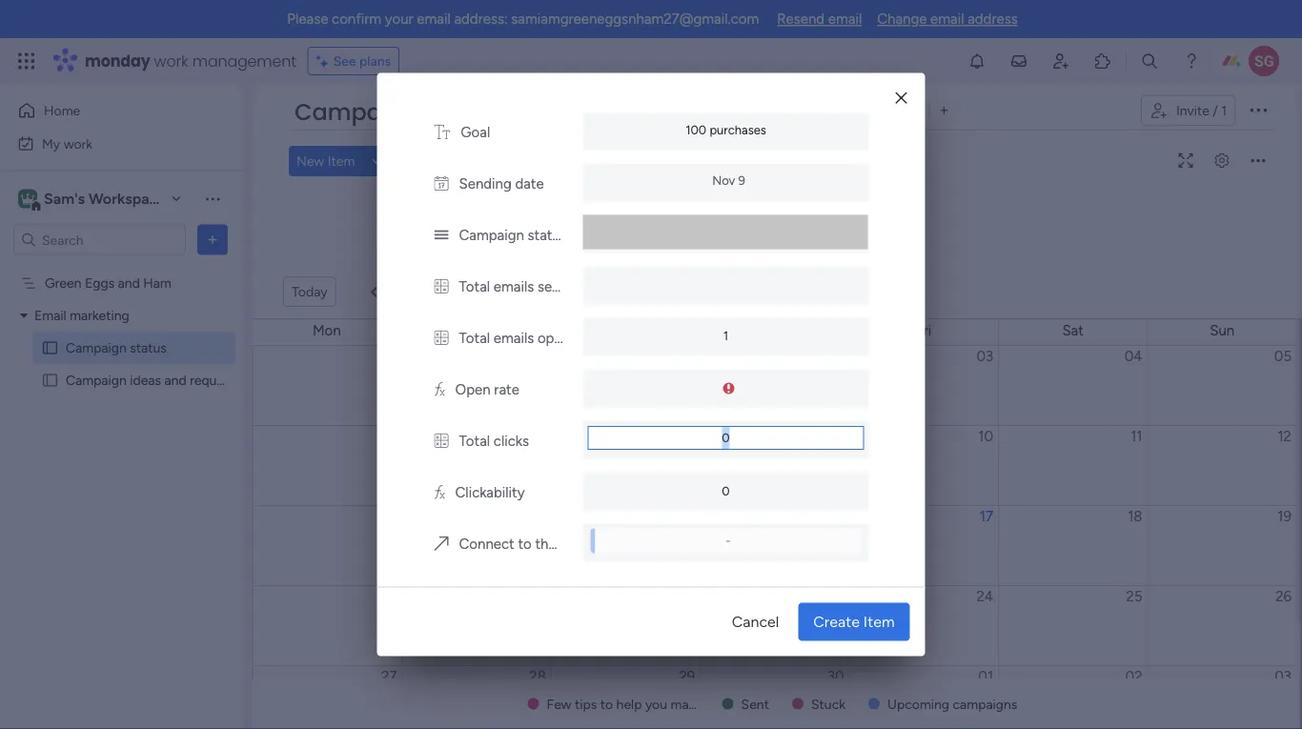 Task type: describe. For each thing, give the bounding box(es) containing it.
2023
[[519, 283, 554, 301]]

clicks
[[494, 432, 529, 450]]

create
[[813, 613, 860, 631]]

filter button
[[583, 146, 673, 176]]

new item
[[296, 153, 355, 169]]

total for total emails opened
[[459, 329, 490, 347]]

november
[[443, 283, 515, 301]]

open full screen image
[[1171, 154, 1201, 168]]

workspace image
[[18, 188, 37, 209]]

calendar button
[[746, 95, 827, 126]]

dapulse numbers column image for total emails sent
[[434, 278, 449, 295]]

marketing
[[70, 307, 129, 324]]

none field inside dialog
[[588, 426, 864, 450]]

sent
[[538, 278, 565, 295]]

help image
[[1182, 51, 1201, 71]]

sent
[[741, 696, 769, 712]]

home button
[[11, 95, 205, 126]]

main
[[550, 102, 578, 119]]

work for my
[[64, 135, 93, 152]]

please
[[287, 10, 328, 28]]

invite / 1 button
[[1141, 95, 1236, 126]]

connect
[[459, 535, 515, 552]]

1 inside button
[[1221, 102, 1227, 119]]

change email address link
[[877, 10, 1018, 28]]

search everything image
[[1140, 51, 1159, 71]]

change email address
[[877, 10, 1018, 28]]

address:
[[454, 10, 508, 28]]

1 email from the left
[[417, 10, 451, 28]]

green eggs and ham
[[45, 275, 171, 291]]

2 horizontal spatial status
[[528, 226, 567, 244]]

new
[[296, 153, 324, 169]]

cancel button
[[717, 603, 794, 641]]

settings image
[[1207, 154, 1237, 168]]

table
[[582, 102, 613, 119]]

wed
[[611, 322, 640, 339]]

thu
[[763, 322, 787, 339]]

campaign status inside list box
[[66, 340, 167, 356]]

please confirm your email address: samiamgreeneggsnham27@gmail.com
[[287, 10, 759, 28]]

workload
[[677, 102, 731, 119]]

100 purchases
[[686, 123, 766, 138]]

create item button
[[798, 603, 910, 641]]

see plans
[[333, 53, 391, 69]]

work for monday
[[154, 50, 188, 72]]

dapulse numbers column image for total clicks
[[434, 432, 449, 450]]

more options image
[[1243, 160, 1274, 174]]

november 2023
[[443, 283, 554, 301]]

list arrow image
[[371, 286, 377, 298]]

new item button
[[289, 146, 363, 176]]

date
[[515, 175, 544, 192]]

main table button
[[520, 95, 627, 126]]

status chart button
[[827, 95, 929, 126]]

item for new item
[[328, 153, 355, 169]]

ham
[[143, 275, 171, 291]]

status
[[842, 102, 880, 119]]

list box containing green eggs and ham
[[0, 263, 243, 654]]

monday work management
[[85, 50, 296, 72]]

campaign inside dialog
[[459, 226, 524, 244]]

team
[[642, 102, 674, 119]]

nov 9
[[712, 173, 745, 188]]

sending
[[459, 175, 512, 192]]

item for create item
[[864, 613, 895, 631]]

sam's workspace
[[44, 190, 166, 208]]

create item
[[813, 613, 895, 631]]

notifications image
[[968, 51, 987, 71]]

team workload button
[[627, 95, 746, 126]]

v2 function image
[[434, 484, 445, 501]]

2 vertical spatial status
[[130, 340, 167, 356]]

workspace selection element
[[18, 187, 168, 212]]

today button
[[283, 276, 336, 307]]

see plans button
[[308, 47, 400, 75]]

arrow down image
[[651, 150, 673, 173]]

Search in workspace field
[[40, 229, 159, 251]]

stuck
[[811, 696, 846, 712]]

purchases
[[710, 123, 766, 138]]

eggs
[[85, 275, 115, 291]]

email for resend email
[[828, 10, 862, 28]]

emails for opened
[[494, 329, 534, 347]]

close image
[[896, 91, 907, 105]]

my
[[42, 135, 60, 152]]

status chart
[[842, 102, 915, 119]]

sending date
[[459, 175, 544, 192]]

-
[[726, 533, 731, 549]]

total for total clicks
[[459, 432, 490, 450]]

open
[[455, 381, 491, 398]]

change
[[877, 10, 927, 28]]

clickability
[[455, 484, 525, 501]]

Campaign status field
[[290, 96, 500, 129]]

v2 status image
[[434, 226, 449, 244]]

campaign ideas and requests
[[66, 372, 242, 388]]

apps image
[[1093, 51, 1113, 71]]

your
[[385, 10, 413, 28]]

cancel
[[732, 613, 779, 631]]

select product image
[[17, 51, 36, 71]]

emails for sent
[[494, 278, 534, 295]]

my work button
[[11, 128, 205, 159]]

requests
[[560, 535, 620, 552]]

main table
[[550, 102, 613, 119]]

total emails opened
[[459, 329, 586, 347]]

tue
[[465, 322, 488, 339]]

status inside field
[[424, 96, 495, 128]]



Task type: locate. For each thing, give the bounding box(es) containing it.
2 email from the left
[[828, 10, 862, 28]]

requests
[[190, 372, 242, 388]]

emails right the tue
[[494, 329, 534, 347]]

1 total from the top
[[459, 278, 490, 295]]

status up dapulse date column icon
[[424, 96, 495, 128]]

dapulse numbers column image down v2 status 'icon'
[[434, 278, 449, 295]]

emails left sent
[[494, 278, 534, 295]]

v2 board relation small image
[[434, 535, 449, 552]]

2 vertical spatial campaign status
[[66, 340, 167, 356]]

1 inside dialog
[[723, 328, 729, 343]]

1 emails from the top
[[494, 278, 534, 295]]

filter
[[614, 153, 644, 169]]

0 vertical spatial status
[[424, 96, 495, 128]]

2 horizontal spatial email
[[931, 10, 964, 28]]

and for ideas
[[164, 372, 187, 388]]

100
[[686, 123, 707, 138]]

/
[[1213, 102, 1218, 119]]

work right my
[[64, 135, 93, 152]]

1 vertical spatial item
[[864, 613, 895, 631]]

caret down image
[[20, 309, 28, 322]]

item right new
[[328, 153, 355, 169]]

dialog
[[377, 0, 925, 656]]

angle down image
[[372, 154, 381, 168]]

email marketing
[[34, 307, 129, 324]]

nov
[[712, 173, 735, 188]]

management
[[192, 50, 296, 72]]

inbox image
[[1010, 51, 1029, 71]]

sam green image
[[1249, 46, 1279, 76]]

campaign down see plans button
[[295, 96, 418, 128]]

add view image
[[940, 104, 948, 118]]

and for eggs
[[118, 275, 140, 291]]

goal
[[461, 123, 490, 141]]

dialog containing cancel
[[377, 0, 925, 656]]

home
[[44, 102, 80, 119]]

monday
[[85, 50, 150, 72]]

opened
[[538, 329, 586, 347]]

today
[[292, 284, 328, 300]]

work inside the my work button
[[64, 135, 93, 152]]

dapulse numbers column image down v2 function icon
[[434, 432, 449, 450]]

total clicks
[[459, 432, 529, 450]]

None field
[[588, 426, 864, 450]]

address
[[968, 10, 1018, 28]]

campaign status up total emails sent
[[459, 226, 567, 244]]

dapulse numbers column image left the tue
[[434, 329, 449, 347]]

1 horizontal spatial and
[[164, 372, 187, 388]]

total for total emails sent
[[459, 278, 490, 295]]

1 right /
[[1221, 102, 1227, 119]]

to
[[518, 535, 532, 552]]

dapulse numbers column image for total emails opened
[[434, 329, 449, 347]]

and left the ham
[[118, 275, 140, 291]]

1 horizontal spatial 1
[[1221, 102, 1227, 119]]

0 vertical spatial and
[[118, 275, 140, 291]]

total left clicks
[[459, 432, 490, 450]]

campaign status
[[295, 96, 495, 128], [459, 226, 567, 244], [66, 340, 167, 356]]

1 vertical spatial campaign status
[[459, 226, 567, 244]]

open rate
[[455, 381, 519, 398]]

1 dapulse numbers column image from the top
[[434, 278, 449, 295]]

status up sent
[[528, 226, 567, 244]]

campaign inside field
[[295, 96, 418, 128]]

total emails sent
[[459, 278, 565, 295]]

sam's
[[44, 190, 85, 208]]

2 total from the top
[[459, 329, 490, 347]]

invite members image
[[1052, 51, 1071, 71]]

public board image
[[41, 371, 59, 389]]

workspace image
[[21, 188, 34, 209]]

0 horizontal spatial work
[[64, 135, 93, 152]]

3 dapulse numbers column image from the top
[[434, 432, 449, 450]]

upcoming campaigns
[[888, 696, 1018, 712]]

sun
[[1210, 322, 1235, 339]]

see
[[333, 53, 356, 69]]

plans
[[359, 53, 391, 69]]

total
[[459, 278, 490, 295], [459, 329, 490, 347], [459, 432, 490, 450]]

0 vertical spatial item
[[328, 153, 355, 169]]

chart
[[884, 102, 915, 119]]

campaign status inside field
[[295, 96, 495, 128]]

total down the november
[[459, 329, 490, 347]]

1 vertical spatial work
[[64, 135, 93, 152]]

calendar
[[760, 102, 813, 119]]

email
[[417, 10, 451, 28], [828, 10, 862, 28], [931, 10, 964, 28]]

2 vertical spatial total
[[459, 432, 490, 450]]

sat
[[1062, 322, 1084, 339]]

1 horizontal spatial item
[[864, 613, 895, 631]]

3 total from the top
[[459, 432, 490, 450]]

status up ideas
[[130, 340, 167, 356]]

my work
[[42, 135, 93, 152]]

campaign status down marketing
[[66, 340, 167, 356]]

work
[[154, 50, 188, 72], [64, 135, 93, 152]]

resend
[[777, 10, 825, 28]]

v2 function image
[[434, 381, 445, 398]]

dapulse numbers column image
[[434, 278, 449, 295], [434, 329, 449, 347], [434, 432, 449, 450]]

invite / 1
[[1176, 102, 1227, 119]]

0 vertical spatial total
[[459, 278, 490, 295]]

resend email
[[777, 10, 862, 28]]

1
[[1221, 102, 1227, 119], [723, 328, 729, 343]]

1 horizontal spatial status
[[424, 96, 495, 128]]

team workload
[[642, 102, 731, 119]]

green
[[45, 275, 81, 291]]

emails
[[494, 278, 534, 295], [494, 329, 534, 347]]

2 vertical spatial dapulse numbers column image
[[434, 432, 449, 450]]

dapulse info image
[[723, 382, 735, 396]]

item right create
[[864, 613, 895, 631]]

0
[[722, 484, 730, 499]]

item
[[328, 153, 355, 169], [864, 613, 895, 631]]

1 vertical spatial dapulse numbers column image
[[434, 329, 449, 347]]

0 horizontal spatial 1
[[723, 328, 729, 343]]

email right change
[[931, 10, 964, 28]]

board
[[623, 535, 660, 552]]

email for change email address
[[931, 10, 964, 28]]

dapulse text column image
[[434, 123, 450, 141]]

option
[[0, 266, 243, 270]]

email right your
[[417, 10, 451, 28]]

0 vertical spatial emails
[[494, 278, 534, 295]]

invite
[[1176, 102, 1210, 119]]

campaign status up angle down icon
[[295, 96, 495, 128]]

2 dapulse numbers column image from the top
[[434, 329, 449, 347]]

connect to the requests board
[[459, 535, 660, 552]]

email right "resend"
[[828, 10, 862, 28]]

samiamgreeneggsnham27@gmail.com
[[511, 10, 759, 28]]

1 vertical spatial and
[[164, 372, 187, 388]]

ideas
[[130, 372, 161, 388]]

0 vertical spatial 1
[[1221, 102, 1227, 119]]

1 vertical spatial 1
[[723, 328, 729, 343]]

campaign right v2 status 'icon'
[[459, 226, 524, 244]]

public board image
[[41, 339, 59, 357]]

2 emails from the top
[[494, 329, 534, 347]]

0 vertical spatial dapulse numbers column image
[[434, 278, 449, 295]]

1 vertical spatial total
[[459, 329, 490, 347]]

0 vertical spatial campaign status
[[295, 96, 495, 128]]

list box
[[0, 263, 243, 654]]

1 horizontal spatial work
[[154, 50, 188, 72]]

0 vertical spatial work
[[154, 50, 188, 72]]

0 horizontal spatial status
[[130, 340, 167, 356]]

fri
[[916, 322, 932, 339]]

0 horizontal spatial and
[[118, 275, 140, 291]]

9
[[738, 173, 745, 188]]

work right monday
[[154, 50, 188, 72]]

1 left thu
[[723, 328, 729, 343]]

and right ideas
[[164, 372, 187, 388]]

the
[[535, 535, 556, 552]]

confirm
[[332, 10, 381, 28]]

0 horizontal spatial email
[[417, 10, 451, 28]]

1 vertical spatial emails
[[494, 329, 534, 347]]

1 vertical spatial status
[[528, 226, 567, 244]]

email
[[34, 307, 66, 324]]

workspace
[[89, 190, 166, 208]]

0 horizontal spatial item
[[328, 153, 355, 169]]

campaign right public board image
[[66, 372, 127, 388]]

sam's workspace button
[[13, 183, 190, 215]]

1 horizontal spatial email
[[828, 10, 862, 28]]

3 email from the left
[[931, 10, 964, 28]]

dapulse date column image
[[434, 175, 449, 192]]

total up the tue
[[459, 278, 490, 295]]

campaigns
[[953, 696, 1018, 712]]

campaign down marketing
[[66, 340, 127, 356]]

campaign
[[295, 96, 418, 128], [459, 226, 524, 244], [66, 340, 127, 356], [66, 372, 127, 388]]

resend email link
[[777, 10, 862, 28]]

campaign status inside dialog
[[459, 226, 567, 244]]

mon
[[313, 322, 341, 339]]



Task type: vqa. For each thing, say whether or not it's contained in the screenshot.
the at the bottom of page
yes



